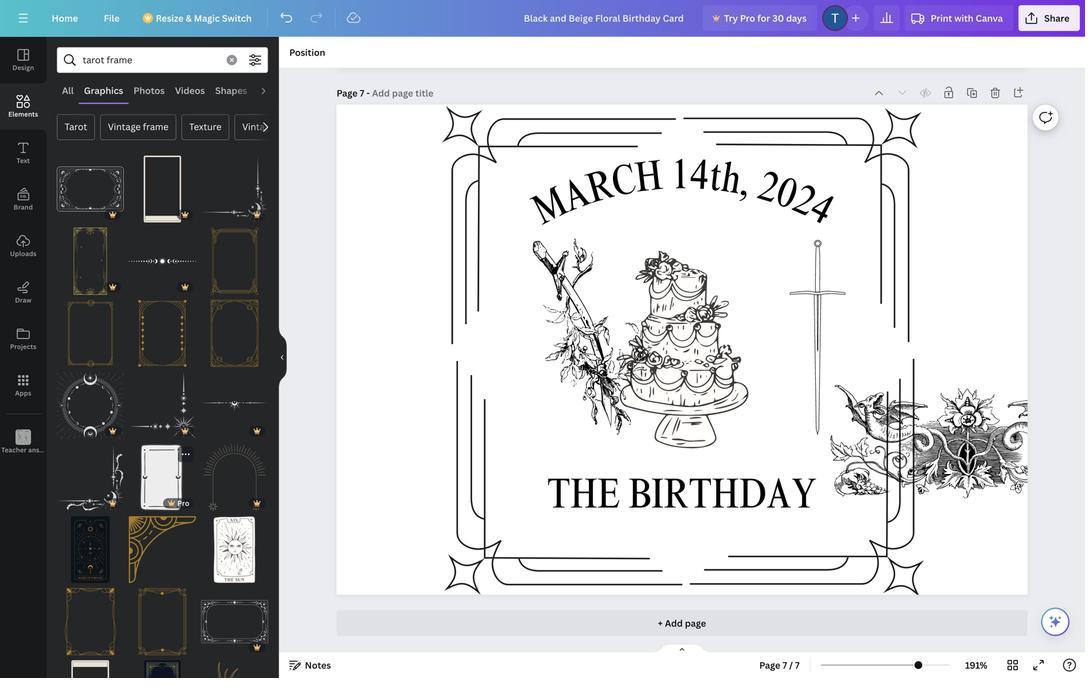 Task type: describe. For each thing, give the bounding box(es) containing it.
graphics
[[84, 84, 123, 97]]

try pro for 30 days
[[724, 12, 807, 24]]

pro inside group
[[177, 498, 190, 508]]

Design title text field
[[514, 5, 698, 31]]

videos
[[175, 84, 205, 97]]

uploads
[[10, 249, 37, 258]]

home link
[[41, 5, 88, 31]]

try
[[724, 12, 738, 24]]

+ add page
[[658, 617, 706, 630]]

&
[[186, 12, 192, 24]]

add
[[665, 617, 683, 630]]

birthday
[[629, 478, 817, 520]]

page 7 -
[[337, 87, 372, 99]]

191% button
[[956, 655, 998, 676]]

shapes
[[215, 84, 247, 97]]

vintage for vintage paper
[[242, 120, 275, 133]]

191%
[[965, 659, 988, 672]]

page
[[685, 617, 706, 630]]

mystical monoline frame image
[[201, 444, 268, 511]]

brand
[[14, 203, 33, 212]]

main menu bar
[[0, 0, 1085, 37]]

/
[[789, 659, 793, 672]]

texture
[[189, 120, 222, 133]]

tarot card frame image
[[57, 661, 124, 678]]

7 for -
[[360, 87, 364, 99]]

notes button
[[284, 655, 336, 676]]

texture button
[[182, 114, 229, 140]]

+
[[658, 617, 663, 630]]

the
[[548, 478, 621, 520]]

home
[[52, 12, 78, 24]]

elements button
[[0, 83, 47, 130]]

draw
[[15, 296, 32, 305]]

design
[[12, 63, 34, 72]]

teacher answer keys
[[1, 446, 67, 455]]

page for page 7 / 7
[[760, 659, 781, 672]]

apps
[[15, 389, 31, 398]]

days
[[786, 12, 807, 24]]

keys
[[53, 446, 67, 455]]

page for page 7 -
[[337, 87, 358, 99]]

resize
[[156, 12, 184, 24]]

wheel of fortune tarot card illustration image
[[57, 516, 124, 583]]

all button
[[57, 78, 79, 103]]

;
[[22, 447, 24, 454]]

pro inside button
[[740, 12, 755, 24]]

esoteric tarot frame border image
[[57, 228, 124, 295]]

vintage frame button
[[100, 114, 176, 140]]

text
[[17, 156, 30, 165]]

print
[[931, 12, 953, 24]]

frame
[[143, 120, 169, 133]]

notes
[[305, 659, 331, 672]]

audio
[[258, 84, 284, 97]]

answer
[[28, 446, 51, 455]]

resize & magic switch
[[156, 12, 252, 24]]

draw button
[[0, 269, 47, 316]]

canva assistant image
[[1048, 614, 1063, 630]]

projects button
[[0, 316, 47, 362]]

tarot card frame with footer image
[[129, 156, 196, 223]]



Task type: locate. For each thing, give the bounding box(es) containing it.
occult esoteric vintage tarot card. image
[[129, 444, 196, 511]]

text button
[[0, 130, 47, 176]]

canva
[[976, 12, 1003, 24]]

astrology tarot card frame image
[[129, 661, 196, 678]]

vintage paper
[[242, 120, 303, 133]]

pro
[[740, 12, 755, 24], [177, 498, 190, 508]]

pro group
[[129, 444, 196, 511]]

1 horizontal spatial page
[[760, 659, 781, 672]]

photos button
[[128, 78, 170, 103]]

page inside button
[[760, 659, 781, 672]]

0 horizontal spatial page
[[337, 87, 358, 99]]

hand drawn tarot card for the sun illustration image
[[201, 516, 268, 583]]

Page title text field
[[372, 87, 435, 99]]

elements
[[8, 110, 38, 119]]

file button
[[94, 5, 130, 31]]

print with canva
[[931, 12, 1003, 24]]

0 vertical spatial page
[[337, 87, 358, 99]]

0 horizontal spatial vintage
[[108, 120, 141, 133]]

vintage
[[108, 120, 141, 133], [242, 120, 275, 133]]

for
[[758, 12, 770, 24]]

hide image
[[278, 327, 287, 389]]

graphics button
[[79, 78, 128, 103]]

print with canva button
[[905, 5, 1014, 31]]

page left the -
[[337, 87, 358, 99]]

7 left "/"
[[783, 659, 787, 672]]

vintage left frame
[[108, 120, 141, 133]]

brand button
[[0, 176, 47, 223]]

share button
[[1019, 5, 1080, 31]]

share
[[1045, 12, 1070, 24]]

vintage paper button
[[235, 114, 311, 140]]

with
[[955, 12, 974, 24]]

uploads button
[[0, 223, 47, 269]]

0 vertical spatial pro
[[740, 12, 755, 24]]

Search elements search field
[[83, 48, 219, 72]]

1 horizontal spatial pro
[[740, 12, 755, 24]]

projects
[[10, 342, 36, 351]]

group
[[129, 148, 196, 223], [201, 148, 268, 223], [57, 156, 124, 223], [57, 220, 124, 295], [129, 220, 196, 295], [201, 220, 268, 295], [57, 292, 124, 367], [129, 292, 196, 367], [201, 292, 268, 367], [57, 364, 124, 439], [129, 364, 196, 439], [201, 364, 268, 439], [57, 437, 124, 511], [201, 437, 268, 511], [57, 509, 124, 583], [129, 509, 196, 583], [201, 509, 268, 583], [57, 581, 124, 656], [129, 581, 196, 656], [201, 581, 268, 656], [57, 653, 124, 678], [129, 653, 196, 678], [201, 653, 268, 678]]

try pro for 30 days button
[[703, 5, 817, 31]]

vintage inside button
[[108, 120, 141, 133]]

apps button
[[0, 362, 47, 409]]

7 left the -
[[360, 87, 364, 99]]

resize & magic switch button
[[135, 5, 262, 31]]

0 horizontal spatial pro
[[177, 498, 190, 508]]

page 7 / 7
[[760, 659, 800, 672]]

pro left for
[[740, 12, 755, 24]]

pro left mystical monoline frame image
[[177, 498, 190, 508]]

videos button
[[170, 78, 210, 103]]

7 for /
[[783, 659, 787, 672]]

simple halloween tarot full border frame image
[[201, 228, 268, 295], [57, 300, 124, 367], [129, 300, 196, 367], [201, 300, 268, 367], [129, 516, 196, 583], [57, 589, 124, 656], [129, 589, 196, 656]]

30
[[773, 12, 784, 24]]

+ add page button
[[337, 611, 1028, 636]]

2 vintage from the left
[[242, 120, 275, 133]]

7
[[360, 87, 364, 99], [783, 659, 787, 672], [795, 659, 800, 672]]

photos
[[134, 84, 165, 97]]

tarot
[[65, 120, 87, 133]]

page left "/"
[[760, 659, 781, 672]]

design button
[[0, 37, 47, 83]]

vintage left paper
[[242, 120, 275, 133]]

page 7 / 7 button
[[754, 655, 805, 676]]

show pages image
[[651, 644, 713, 654]]

audio button
[[252, 78, 289, 103]]

1 horizontal spatial 7
[[783, 659, 787, 672]]

switch
[[222, 12, 252, 24]]

0 horizontal spatial 7
[[360, 87, 364, 99]]

1
[[671, 158, 690, 200]]

position button
[[284, 42, 331, 63]]

paper
[[277, 120, 303, 133]]

1 vintage from the left
[[108, 120, 141, 133]]

vintage frame
[[108, 120, 169, 133]]

1 horizontal spatial vintage
[[242, 120, 275, 133]]

all
[[62, 84, 74, 97]]

7 right "/"
[[795, 659, 800, 672]]

-
[[367, 87, 370, 99]]

magic
[[194, 12, 220, 24]]

minimalist sun frame image
[[201, 661, 268, 678]]

vintage inside button
[[242, 120, 275, 133]]

position
[[289, 46, 325, 58]]

teacher
[[1, 446, 27, 455]]

the birthday
[[548, 478, 817, 520]]

file
[[104, 12, 120, 24]]

shapes button
[[210, 78, 252, 103]]

1 vertical spatial page
[[760, 659, 781, 672]]

1 vertical spatial pro
[[177, 498, 190, 508]]

tarot button
[[57, 114, 95, 140]]

2 horizontal spatial 7
[[795, 659, 800, 672]]

vintage for vintage frame
[[108, 120, 141, 133]]

page
[[337, 87, 358, 99], [760, 659, 781, 672]]

side panel tab list
[[0, 37, 67, 466]]



Task type: vqa. For each thing, say whether or not it's contained in the screenshot.
Home link
yes



